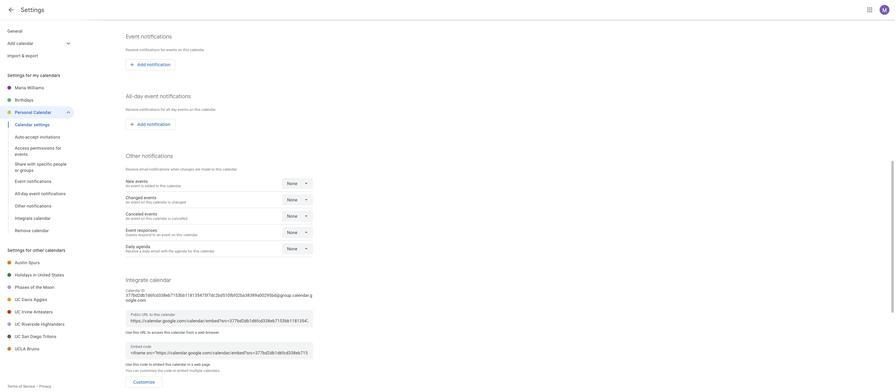 Task type: vqa. For each thing, say whether or not it's contained in the screenshot.


Task type: describe. For each thing, give the bounding box(es) containing it.
when
[[171, 167, 179, 172]]

calendar inside changed events an event on this calendar is changed
[[153, 200, 167, 205]]

austin
[[15, 260, 27, 265]]

notification for day
[[147, 122, 170, 127]]

uc davis aggies
[[15, 297, 47, 302]]

changed
[[172, 200, 186, 205]]

tree containing general
[[0, 25, 74, 62]]

import
[[7, 53, 21, 58]]

1 horizontal spatial other notifications
[[126, 153, 173, 160]]

all- inside group
[[15, 191, 21, 196]]

general
[[7, 29, 22, 34]]

settings for my calendars
[[7, 73, 60, 78]]

page.
[[202, 363, 211, 367]]

1 horizontal spatial or
[[173, 369, 176, 373]]

to right the url
[[147, 331, 151, 335]]

event inside the canceled events an event on this calendar is cancelled
[[131, 217, 140, 221]]

daily agenda receive a daily email with the agenda for this calendar
[[126, 244, 215, 254]]

privacy link
[[39, 384, 51, 389]]

event inside settings for my calendars tree
[[15, 179, 26, 184]]

other notifications inside group
[[15, 204, 51, 209]]

settings heading
[[21, 6, 44, 14]]

ucla bruins tree item
[[0, 343, 74, 355]]

san
[[22, 334, 29, 339]]

maria williams
[[15, 85, 44, 90]]

share
[[15, 162, 26, 167]]

birthdays link
[[15, 94, 74, 106]]

web for page.
[[194, 363, 201, 367]]

email inside daily agenda receive a daily email with the agenda for this calendar
[[151, 249, 160, 254]]

bruins
[[27, 347, 39, 352]]

notification for notifications
[[147, 62, 170, 67]]

daily
[[142, 249, 150, 254]]

an for new events
[[126, 184, 130, 188]]

remove
[[15, 228, 31, 233]]

1 vertical spatial code
[[164, 369, 172, 373]]

holidays
[[15, 273, 32, 278]]

uc san diego tritons
[[15, 334, 56, 339]]

williams
[[27, 85, 44, 90]]

you can customize the code or embed multiple calendars.
[[126, 369, 221, 373]]

are
[[195, 167, 200, 172]]

receive for event
[[126, 48, 138, 52]]

aggies
[[34, 297, 47, 302]]

guests
[[126, 233, 137, 237]]

integrate inside settings for my calendars tree
[[15, 216, 32, 221]]

canceled
[[126, 212, 144, 217]]

0 vertical spatial code
[[140, 363, 148, 367]]

to inside new events an event is added to this calendar
[[156, 184, 159, 188]]

add notification button for notifications
[[126, 57, 175, 72]]

the inside daily agenda receive a daily email with the agenda for this calendar
[[169, 249, 174, 254]]

calendar inside event responses guests respond to an event on this calendar
[[183, 233, 198, 237]]

phases of the moon
[[15, 285, 54, 290]]

new
[[126, 179, 134, 184]]

uc riverside highlanders link
[[15, 318, 74, 331]]

daily
[[126, 244, 135, 249]]

receive notifications for events on this calendar.
[[126, 48, 205, 52]]

calendar for calendar id 377bd2db1d6fcd338eb7153bb118135475f7dc2bd510fbf02ba38389a00295bd@group.calendar.g oogle.com
[[126, 289, 140, 293]]

id
[[141, 289, 145, 293]]

receive inside daily agenda receive a daily email with the agenda for this calendar
[[126, 249, 138, 254]]

–
[[36, 384, 38, 389]]

settings for settings for other calendars
[[7, 248, 25, 253]]

states
[[52, 273, 64, 278]]

for inside the access permissions for events
[[56, 146, 61, 151]]

0 vertical spatial day
[[134, 93, 143, 100]]

personal
[[15, 110, 32, 115]]

personal calendar link
[[15, 106, 63, 119]]

calendars for settings for my calendars
[[40, 73, 60, 78]]

go back image
[[7, 6, 15, 14]]

a inside daily agenda receive a daily email with the agenda for this calendar
[[139, 249, 141, 254]]

calendar settings
[[15, 122, 50, 127]]

united
[[38, 273, 50, 278]]

phases
[[15, 285, 29, 290]]

1 horizontal spatial other
[[126, 153, 141, 160]]

0 vertical spatial all-day event notifications
[[126, 93, 191, 100]]

uc irvine anteaters tree item
[[0, 306, 74, 318]]

export
[[26, 53, 38, 58]]

all
[[166, 108, 170, 112]]

settings for settings for my calendars
[[7, 73, 25, 78]]

diego
[[30, 334, 42, 339]]

birthdays tree item
[[0, 94, 74, 106]]

calendars for settings for other calendars
[[45, 248, 65, 253]]

tritons
[[43, 334, 56, 339]]

anteaters
[[34, 310, 53, 315]]

cancelled
[[172, 217, 187, 221]]

event inside group
[[29, 191, 40, 196]]

1 horizontal spatial integrate calendar
[[126, 277, 171, 284]]

url
[[140, 331, 146, 335]]

spurs
[[29, 260, 40, 265]]

holidays in united states tree item
[[0, 269, 74, 281]]

added
[[145, 184, 155, 188]]

calendar inside new events an event is added to this calendar
[[167, 184, 181, 188]]

on for receive
[[178, 48, 182, 52]]

is inside new events an event is added to this calendar
[[141, 184, 144, 188]]

phases of the moon tree item
[[0, 281, 74, 294]]

uc for uc davis aggies
[[15, 297, 21, 302]]

to right made
[[212, 167, 215, 172]]

access
[[152, 331, 163, 335]]

multiple
[[189, 369, 203, 373]]

respond
[[138, 233, 152, 237]]

maria
[[15, 85, 26, 90]]

changed
[[126, 195, 143, 200]]

settings for other calendars tree
[[0, 257, 74, 355]]

uc irvine anteaters link
[[15, 306, 74, 318]]

2 horizontal spatial day
[[171, 108, 177, 112]]

uc irvine anteaters
[[15, 310, 53, 315]]

ucla
[[15, 347, 26, 352]]

use this code to embed this calendar in a web page.
[[126, 363, 211, 367]]

customize
[[140, 369, 157, 373]]

0 vertical spatial add
[[7, 41, 15, 46]]

auto-accept invitations
[[15, 135, 60, 140]]

import & export
[[7, 53, 38, 58]]

a for use this url to access this calendar from a web browser.
[[195, 331, 197, 335]]

an
[[157, 233, 161, 237]]

accept
[[25, 135, 39, 140]]

austin spurs tree item
[[0, 257, 74, 269]]

settings for settings
[[21, 6, 44, 14]]

groups
[[20, 168, 34, 173]]

uc for uc san diego tritons
[[15, 334, 21, 339]]

receive email notifications when changes are made to this calendar.
[[126, 167, 238, 172]]

privacy
[[39, 384, 51, 389]]

1 horizontal spatial integrate
[[126, 277, 148, 284]]

0 horizontal spatial agenda
[[136, 244, 150, 249]]

davis
[[22, 297, 32, 302]]

ucla bruins link
[[15, 343, 74, 355]]

group containing calendar settings
[[0, 119, 74, 237]]

receive notifications for all day events on this calendar.
[[126, 108, 216, 112]]

in inside 'holidays in united states' link
[[33, 273, 37, 278]]

events inside changed events an event on this calendar is changed
[[144, 195, 156, 200]]

ucla bruins
[[15, 347, 39, 352]]

add for event
[[137, 62, 146, 67]]

highlanders
[[41, 322, 65, 327]]

terms of service – privacy
[[7, 384, 51, 389]]

to inside event responses guests respond to an event on this calendar
[[152, 233, 156, 237]]



Task type: locate. For each thing, give the bounding box(es) containing it.
this inside new events an event is added to this calendar
[[160, 184, 166, 188]]

0 vertical spatial the
[[169, 249, 174, 254]]

or
[[15, 168, 19, 173], [173, 369, 176, 373]]

calendar inside tree item
[[33, 110, 51, 115]]

0 horizontal spatial integrate calendar
[[15, 216, 51, 221]]

0 vertical spatial in
[[33, 273, 37, 278]]

my
[[33, 73, 39, 78]]

uc left san
[[15, 334, 21, 339]]

tree
[[0, 25, 74, 62]]

an up "changed"
[[126, 184, 130, 188]]

the
[[169, 249, 174, 254], [36, 285, 42, 290], [158, 369, 163, 373]]

add notification down receive notifications for events on this calendar.
[[137, 62, 170, 67]]

0 vertical spatial notification
[[147, 62, 170, 67]]

irvine
[[22, 310, 32, 315]]

day
[[134, 93, 143, 100], [171, 108, 177, 112], [21, 191, 28, 196]]

changes
[[180, 167, 194, 172]]

or down share in the top left of the page
[[15, 168, 19, 173]]

add notification button down all
[[126, 117, 175, 132]]

with
[[27, 162, 36, 167], [161, 249, 168, 254]]

notification down all
[[147, 122, 170, 127]]

a
[[139, 249, 141, 254], [195, 331, 197, 335], [191, 363, 193, 367]]

1 add notification button from the top
[[126, 57, 175, 72]]

2 vertical spatial add
[[137, 122, 146, 127]]

0 vertical spatial web
[[198, 331, 205, 335]]

embed
[[153, 363, 164, 367], [177, 369, 188, 373]]

settings for my calendars tree
[[0, 82, 74, 237]]

agenda down event responses guests respond to an event on this calendar
[[175, 249, 187, 254]]

0 vertical spatial all-
[[126, 93, 134, 100]]

embed up customize
[[153, 363, 164, 367]]

0 horizontal spatial all-
[[15, 191, 21, 196]]

other inside group
[[15, 204, 26, 209]]

3 receive from the top
[[126, 167, 138, 172]]

is inside changed events an event on this calendar is changed
[[168, 200, 171, 205]]

calendars
[[40, 73, 60, 78], [45, 248, 65, 253]]

1 vertical spatial use
[[126, 363, 132, 367]]

uc davis aggies tree item
[[0, 294, 74, 306]]

this inside daily agenda receive a daily email with the agenda for this calendar
[[193, 249, 199, 254]]

2 use from the top
[[126, 363, 132, 367]]

1 vertical spatial web
[[194, 363, 201, 367]]

0 vertical spatial or
[[15, 168, 19, 173]]

settings right go back image
[[21, 6, 44, 14]]

agenda
[[136, 244, 150, 249], [175, 249, 187, 254]]

the down use this code to embed this calendar in a web page. at the bottom of the page
[[158, 369, 163, 373]]

1 horizontal spatial a
[[191, 363, 193, 367]]

of right "terms"
[[19, 384, 22, 389]]

settings for other calendars
[[7, 248, 65, 253]]

2 vertical spatial an
[[126, 217, 130, 221]]

terms of service link
[[7, 384, 35, 389]]

0 horizontal spatial other
[[15, 204, 26, 209]]

calendar down personal
[[15, 122, 33, 127]]

settings up austin
[[7, 248, 25, 253]]

2 vertical spatial event
[[126, 228, 136, 233]]

permissions
[[30, 146, 55, 151]]

event down groups
[[29, 191, 40, 196]]

0 horizontal spatial all-day event notifications
[[15, 191, 66, 196]]

to
[[212, 167, 215, 172], [156, 184, 159, 188], [152, 233, 156, 237], [147, 331, 151, 335], [149, 363, 152, 367]]

calendar inside group
[[15, 122, 33, 127]]

an inside new events an event is added to this calendar
[[126, 184, 130, 188]]

event
[[145, 93, 159, 100], [131, 184, 140, 188], [29, 191, 40, 196], [131, 200, 140, 205], [131, 217, 140, 221], [162, 233, 171, 237]]

2 vertical spatial calendar.
[[223, 167, 238, 172]]

0 horizontal spatial day
[[21, 191, 28, 196]]

this inside the canceled events an event on this calendar is cancelled
[[146, 217, 152, 221]]

1 vertical spatial an
[[126, 200, 130, 205]]

1 horizontal spatial all-day event notifications
[[126, 93, 191, 100]]

1 vertical spatial event
[[15, 179, 26, 184]]

settings
[[34, 122, 50, 127]]

integrate up remove
[[15, 216, 32, 221]]

1 vertical spatial of
[[19, 384, 22, 389]]

event up "responses"
[[131, 217, 140, 221]]

1 vertical spatial calendar
[[15, 122, 33, 127]]

1 vertical spatial other notifications
[[15, 204, 51, 209]]

1 notification from the top
[[147, 62, 170, 67]]

add notification
[[137, 62, 170, 67], [137, 122, 170, 127]]

use for use this url to access this calendar from a web browser.
[[126, 331, 132, 335]]

calendars up austin spurs link
[[45, 248, 65, 253]]

all-day event notifications
[[126, 93, 191, 100], [15, 191, 66, 196]]

2 vertical spatial calendar
[[126, 289, 140, 293]]

None text field
[[131, 317, 308, 325], [131, 349, 308, 357], [131, 317, 308, 325], [131, 349, 308, 357]]

holidays in united states link
[[15, 269, 74, 281]]

1 horizontal spatial email
[[151, 249, 160, 254]]

is left added
[[141, 184, 144, 188]]

0 horizontal spatial calendar
[[15, 122, 33, 127]]

share with specific people or groups
[[15, 162, 67, 173]]

2 an from the top
[[126, 200, 130, 205]]

uc riverside highlanders
[[15, 322, 65, 327]]

settings
[[21, 6, 44, 14], [7, 73, 25, 78], [7, 248, 25, 253]]

all-day event notifications down share with specific people or groups at the left top
[[15, 191, 66, 196]]

1 horizontal spatial embed
[[177, 369, 188, 373]]

0 horizontal spatial the
[[36, 285, 42, 290]]

calendar
[[33, 110, 51, 115], [15, 122, 33, 127], [126, 289, 140, 293]]

group
[[0, 119, 74, 237]]

with up groups
[[27, 162, 36, 167]]

embed left multiple
[[177, 369, 188, 373]]

integrate up id
[[126, 277, 148, 284]]

integrate calendar up id
[[126, 277, 171, 284]]

1 vertical spatial event notifications
[[15, 179, 52, 184]]

1 vertical spatial calendars
[[45, 248, 65, 253]]

receive for other
[[126, 167, 138, 172]]

0 vertical spatial calendar.
[[190, 48, 205, 52]]

1 horizontal spatial agenda
[[175, 249, 187, 254]]

1 horizontal spatial in
[[187, 363, 190, 367]]

is for changed events
[[168, 200, 171, 205]]

uc inside 'tree item'
[[15, 310, 21, 315]]

2 add notification from the top
[[137, 122, 170, 127]]

1 an from the top
[[126, 184, 130, 188]]

0 horizontal spatial of
[[19, 384, 22, 389]]

2 vertical spatial a
[[191, 363, 193, 367]]

1 horizontal spatial code
[[164, 369, 172, 373]]

integrate
[[15, 216, 32, 221], [126, 277, 148, 284]]

calendar left id
[[126, 289, 140, 293]]

0 horizontal spatial integrate
[[15, 216, 32, 221]]

this inside event responses guests respond to an event on this calendar
[[176, 233, 183, 237]]

uc san diego tritons tree item
[[0, 331, 74, 343]]

other up 'new'
[[126, 153, 141, 160]]

0 vertical spatial with
[[27, 162, 36, 167]]

1 vertical spatial is
[[168, 200, 171, 205]]

oogle.com
[[126, 298, 146, 303]]

1 horizontal spatial with
[[161, 249, 168, 254]]

1 vertical spatial all-
[[15, 191, 21, 196]]

1 vertical spatial or
[[173, 369, 176, 373]]

an up guests
[[126, 217, 130, 221]]

notifications
[[141, 33, 172, 40], [139, 48, 160, 52], [160, 93, 191, 100], [139, 108, 160, 112], [142, 153, 173, 160], [149, 167, 170, 172], [27, 179, 52, 184], [41, 191, 66, 196], [27, 204, 51, 209]]

1 vertical spatial a
[[195, 331, 197, 335]]

for
[[161, 48, 165, 52], [26, 73, 32, 78], [161, 108, 165, 112], [56, 146, 61, 151], [26, 248, 32, 253], [188, 249, 192, 254]]

2 vertical spatial is
[[168, 217, 171, 221]]

event notifications down groups
[[15, 179, 52, 184]]

other notifications up new events an event is added to this calendar
[[126, 153, 173, 160]]

4 uc from the top
[[15, 334, 21, 339]]

the inside tree item
[[36, 285, 42, 290]]

maria williams tree item
[[0, 82, 74, 94]]

settings up maria
[[7, 73, 25, 78]]

0 horizontal spatial or
[[15, 168, 19, 173]]

web up multiple
[[194, 363, 201, 367]]

on for changed
[[141, 200, 145, 205]]

new events an event is added to this calendar
[[126, 179, 181, 188]]

riverside
[[22, 322, 40, 327]]

0 horizontal spatial other notifications
[[15, 204, 51, 209]]

uc for uc riverside highlanders
[[15, 322, 21, 327]]

2 notification from the top
[[147, 122, 170, 127]]

add notification for day
[[137, 122, 170, 127]]

integrate calendar inside group
[[15, 216, 51, 221]]

receive for all-
[[126, 108, 138, 112]]

1 use from the top
[[126, 331, 132, 335]]

with inside share with specific people or groups
[[27, 162, 36, 167]]

with right daily
[[161, 249, 168, 254]]

of for the
[[30, 285, 35, 290]]

events inside the access permissions for events
[[15, 152, 28, 157]]

377bd2db1d6fcd338eb7153bb118135475f7dc2bd510fbf02ba38389a00295bd@group.calendar.g
[[126, 293, 312, 298]]

events inside new events an event is added to this calendar
[[135, 179, 148, 184]]

or inside share with specific people or groups
[[15, 168, 19, 173]]

event inside event responses guests respond to an event on this calendar
[[162, 233, 171, 237]]

to right added
[[156, 184, 159, 188]]

remove calendar
[[15, 228, 49, 233]]

notification down receive notifications for events on this calendar.
[[147, 62, 170, 67]]

event inside event responses guests respond to an event on this calendar
[[126, 228, 136, 233]]

calendar id 377bd2db1d6fcd338eb7153bb118135475f7dc2bd510fbf02ba38389a00295bd@group.calendar.g oogle.com
[[126, 289, 312, 303]]

calendar inside the canceled events an event on this calendar is cancelled
[[153, 217, 167, 221]]

1 add notification from the top
[[137, 62, 170, 67]]

a up multiple
[[191, 363, 193, 367]]

personal calendar
[[15, 110, 51, 115]]

to up customize
[[149, 363, 152, 367]]

is inside the canceled events an event on this calendar is cancelled
[[168, 217, 171, 221]]

1 vertical spatial other
[[15, 204, 26, 209]]

of
[[30, 285, 35, 290], [19, 384, 22, 389]]

0 vertical spatial calendar
[[33, 110, 51, 115]]

1 vertical spatial embed
[[177, 369, 188, 373]]

None field
[[282, 178, 313, 189], [282, 194, 313, 205], [282, 211, 313, 222], [282, 227, 313, 238], [282, 243, 313, 254], [282, 178, 313, 189], [282, 194, 313, 205], [282, 211, 313, 222], [282, 227, 313, 238], [282, 243, 313, 254]]

uc left the davis on the bottom left of the page
[[15, 297, 21, 302]]

service
[[23, 384, 35, 389]]

an for canceled events
[[126, 217, 130, 221]]

0 horizontal spatial embed
[[153, 363, 164, 367]]

a right from
[[195, 331, 197, 335]]

event right an
[[162, 233, 171, 237]]

1 horizontal spatial of
[[30, 285, 35, 290]]

day inside group
[[21, 191, 28, 196]]

a for use this code to embed this calendar in a web page.
[[191, 363, 193, 367]]

event notifications inside group
[[15, 179, 52, 184]]

3 an from the top
[[126, 217, 130, 221]]

event inside new events an event is added to this calendar
[[131, 184, 140, 188]]

on
[[178, 48, 182, 52], [189, 108, 194, 112], [141, 200, 145, 205], [141, 217, 145, 221], [171, 233, 176, 237]]

uc left riverside
[[15, 322, 21, 327]]

code down use this code to embed this calendar in a web page. at the bottom of the page
[[164, 369, 172, 373]]

people
[[53, 162, 67, 167]]

web for browser.
[[198, 331, 205, 335]]

event inside changed events an event on this calendar is changed
[[131, 200, 140, 205]]

event notifications up receive notifications for events on this calendar.
[[126, 33, 172, 40]]

is left cancelled
[[168, 217, 171, 221]]

1 receive from the top
[[126, 48, 138, 52]]

made
[[201, 167, 211, 172]]

&
[[22, 53, 24, 58]]

0 horizontal spatial in
[[33, 273, 37, 278]]

can
[[133, 369, 139, 373]]

0 horizontal spatial code
[[140, 363, 148, 367]]

0 horizontal spatial event notifications
[[15, 179, 52, 184]]

access
[[15, 146, 29, 151]]

birthdays
[[15, 98, 33, 103]]

other notifications up remove calendar
[[15, 204, 51, 209]]

calendar up settings
[[33, 110, 51, 115]]

2 vertical spatial settings
[[7, 248, 25, 253]]

use for use this code to embed this calendar in a web page.
[[126, 363, 132, 367]]

calendar inside daily agenda receive a daily email with the agenda for this calendar
[[200, 249, 215, 254]]

use this url to access this calendar from a web browser.
[[126, 331, 220, 335]]

0 vertical spatial integrate calendar
[[15, 216, 51, 221]]

from
[[186, 331, 194, 335]]

all-day event notifications up all
[[126, 93, 191, 100]]

2 uc from the top
[[15, 310, 21, 315]]

0 vertical spatial settings
[[21, 6, 44, 14]]

with inside daily agenda receive a daily email with the agenda for this calendar
[[161, 249, 168, 254]]

other up remove
[[15, 204, 26, 209]]

0 vertical spatial use
[[126, 331, 132, 335]]

event responses guests respond to an event on this calendar
[[126, 228, 198, 237]]

email
[[139, 167, 148, 172], [151, 249, 160, 254]]

event up "changed"
[[131, 184, 140, 188]]

1 vertical spatial email
[[151, 249, 160, 254]]

notification
[[147, 62, 170, 67], [147, 122, 170, 127]]

calendar inside the calendar id 377bd2db1d6fcd338eb7153bb118135475f7dc2bd510fbf02ba38389a00295bd@group.calendar.g oogle.com
[[126, 289, 140, 293]]

add calendar
[[7, 41, 33, 46]]

austin spurs
[[15, 260, 40, 265]]

in up multiple
[[187, 363, 190, 367]]

add notification down all
[[137, 122, 170, 127]]

0 horizontal spatial a
[[139, 249, 141, 254]]

uc san diego tritons link
[[15, 331, 74, 343]]

on inside event responses guests respond to an event on this calendar
[[171, 233, 176, 237]]

an up canceled
[[126, 200, 130, 205]]

an inside the canceled events an event on this calendar is cancelled
[[126, 217, 130, 221]]

browser.
[[206, 331, 220, 335]]

0 vertical spatial add notification
[[137, 62, 170, 67]]

for inside daily agenda receive a daily email with the agenda for this calendar
[[188, 249, 192, 254]]

terms
[[7, 384, 18, 389]]

integrate calendar up remove calendar
[[15, 216, 51, 221]]

0 vertical spatial integrate
[[15, 216, 32, 221]]

austin spurs link
[[15, 257, 74, 269]]

uc riverside highlanders tree item
[[0, 318, 74, 331]]

0 vertical spatial embed
[[153, 363, 164, 367]]

1 vertical spatial with
[[161, 249, 168, 254]]

event up receive notifications for all day events on this calendar.
[[145, 93, 159, 100]]

holidays in united states
[[15, 273, 64, 278]]

this inside changed events an event on this calendar is changed
[[146, 200, 152, 205]]

1 horizontal spatial the
[[158, 369, 163, 373]]

0 vertical spatial event
[[126, 33, 140, 40]]

event
[[126, 33, 140, 40], [15, 179, 26, 184], [126, 228, 136, 233]]

code up customize
[[140, 363, 148, 367]]

1 horizontal spatial all-
[[126, 93, 134, 100]]

moon
[[43, 285, 54, 290]]

2 vertical spatial the
[[158, 369, 163, 373]]

an inside changed events an event on this calendar is changed
[[126, 200, 130, 205]]

add notification button for day
[[126, 117, 175, 132]]

of for service
[[19, 384, 22, 389]]

other
[[33, 248, 44, 253]]

0 vertical spatial email
[[139, 167, 148, 172]]

email right daily
[[151, 249, 160, 254]]

1 horizontal spatial calendar
[[33, 110, 51, 115]]

uc for uc irvine anteaters
[[15, 310, 21, 315]]

the down event responses guests respond to an event on this calendar
[[169, 249, 174, 254]]

on inside the canceled events an event on this calendar is cancelled
[[141, 217, 145, 221]]

0 vertical spatial other
[[126, 153, 141, 160]]

1 vertical spatial integrate
[[126, 277, 148, 284]]

all-day event notifications inside group
[[15, 191, 66, 196]]

an for changed events
[[126, 200, 130, 205]]

is for canceled events
[[168, 217, 171, 221]]

1 horizontal spatial day
[[134, 93, 143, 100]]

personal calendar tree item
[[0, 106, 74, 119]]

add for all-
[[137, 122, 146, 127]]

the left the moon
[[36, 285, 42, 290]]

1 vertical spatial in
[[187, 363, 190, 367]]

2 horizontal spatial a
[[195, 331, 197, 335]]

to left an
[[152, 233, 156, 237]]

4 receive from the top
[[126, 249, 138, 254]]

1 uc from the top
[[15, 297, 21, 302]]

in left united
[[33, 273, 37, 278]]

add notification for notifications
[[137, 62, 170, 67]]

1 vertical spatial the
[[36, 285, 42, 290]]

events inside the canceled events an event on this calendar is cancelled
[[145, 212, 157, 217]]

uc davis aggies link
[[15, 294, 74, 306]]

on for canceled
[[141, 217, 145, 221]]

specific
[[37, 162, 52, 167]]

1 vertical spatial calendar.
[[201, 108, 216, 112]]

2 vertical spatial day
[[21, 191, 28, 196]]

on inside changed events an event on this calendar is changed
[[141, 200, 145, 205]]

0 horizontal spatial with
[[27, 162, 36, 167]]

0 vertical spatial event notifications
[[126, 33, 172, 40]]

3 uc from the top
[[15, 322, 21, 327]]

of inside tree item
[[30, 285, 35, 290]]

1 vertical spatial integrate calendar
[[126, 277, 171, 284]]

web right from
[[198, 331, 205, 335]]

is left changed
[[168, 200, 171, 205]]

uc left irvine
[[15, 310, 21, 315]]

1 vertical spatial notification
[[147, 122, 170, 127]]

use left the url
[[126, 331, 132, 335]]

phases of the moon link
[[15, 281, 74, 294]]

auto-
[[15, 135, 25, 140]]

event up canceled
[[131, 200, 140, 205]]

customize
[[133, 380, 155, 385]]

or down use this code to embed this calendar in a web page. at the bottom of the page
[[173, 369, 176, 373]]

use up "you"
[[126, 363, 132, 367]]

agenda down "respond"
[[136, 244, 150, 249]]

1 vertical spatial settings
[[7, 73, 25, 78]]

email up new events an event is added to this calendar
[[139, 167, 148, 172]]

of right phases
[[30, 285, 35, 290]]

calendar for calendar settings
[[15, 122, 33, 127]]

1 vertical spatial add notification
[[137, 122, 170, 127]]

add
[[7, 41, 15, 46], [137, 62, 146, 67], [137, 122, 146, 127]]

add notification button down receive notifications for events on this calendar.
[[126, 57, 175, 72]]

1 vertical spatial all-day event notifications
[[15, 191, 66, 196]]

0 vertical spatial add notification button
[[126, 57, 175, 72]]

calendars right my
[[40, 73, 60, 78]]

0 vertical spatial a
[[139, 249, 141, 254]]

2 horizontal spatial calendar
[[126, 289, 140, 293]]

2 add notification button from the top
[[126, 117, 175, 132]]

2 receive from the top
[[126, 108, 138, 112]]

a left daily
[[139, 249, 141, 254]]

other
[[126, 153, 141, 160], [15, 204, 26, 209]]

1 vertical spatial add
[[137, 62, 146, 67]]



